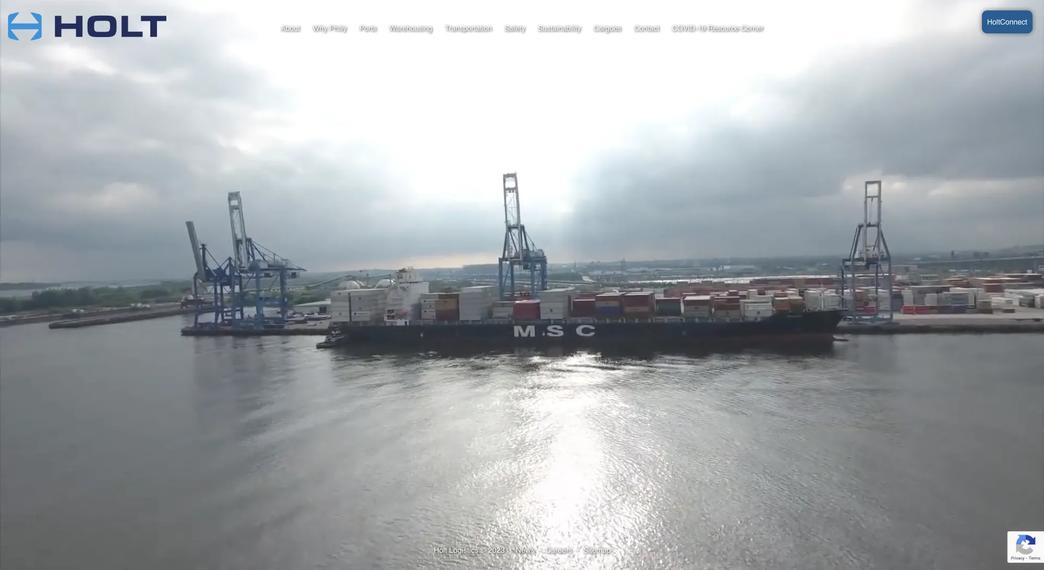 Task type: describe. For each thing, give the bounding box(es) containing it.
holtconnect button
[[983, 10, 1034, 33]]

contact
[[635, 24, 660, 32]]

holt logistics © 2023
[[434, 546, 505, 555]]

ports link
[[360, 19, 377, 40]]

why
[[313, 24, 327, 32]]

transportation link
[[445, 19, 492, 40]]

philly
[[330, 24, 347, 32]]

19
[[698, 24, 706, 32]]

covid-19 resource corner
[[673, 24, 764, 32]]

holt logistics image
[[8, 0, 166, 46]]

sustainability link
[[538, 19, 581, 40]]

contact link
[[635, 19, 660, 40]]

holtconnect
[[988, 18, 1028, 26]]

why philly link
[[313, 19, 347, 40]]

warehousing link
[[390, 19, 432, 40]]

ports
[[360, 24, 377, 32]]

covid-19 resource corner link
[[673, 12, 764, 40]]

cargoes link
[[594, 19, 622, 40]]

safety
[[505, 24, 526, 32]]

about link
[[281, 19, 300, 40]]



Task type: vqa. For each thing, say whether or not it's contained in the screenshot.
bottommost GLOUCESTER
no



Task type: locate. For each thing, give the bounding box(es) containing it.
sitemap link
[[575, 546, 611, 555]]

sustainability
[[538, 24, 581, 32]]

corner
[[742, 24, 764, 32]]

2023
[[488, 546, 505, 555]]

sitemap
[[584, 546, 611, 555]]

covid-
[[673, 24, 698, 32]]

safety link
[[505, 19, 526, 40]]

news link
[[507, 546, 535, 555]]

transportation
[[445, 24, 492, 32]]

warehousing
[[390, 24, 432, 32]]

holt
[[434, 546, 447, 555]]

news
[[516, 546, 535, 555]]

careers
[[546, 546, 573, 555]]

careers link
[[537, 546, 573, 555]]

why philly
[[313, 24, 347, 32]]

holtconnect link
[[882, 5, 1034, 41]]

about
[[281, 24, 300, 32]]

cargoes
[[594, 24, 622, 32]]

©
[[481, 546, 486, 555]]

resource
[[708, 24, 740, 32]]

logistics
[[449, 546, 479, 555]]



